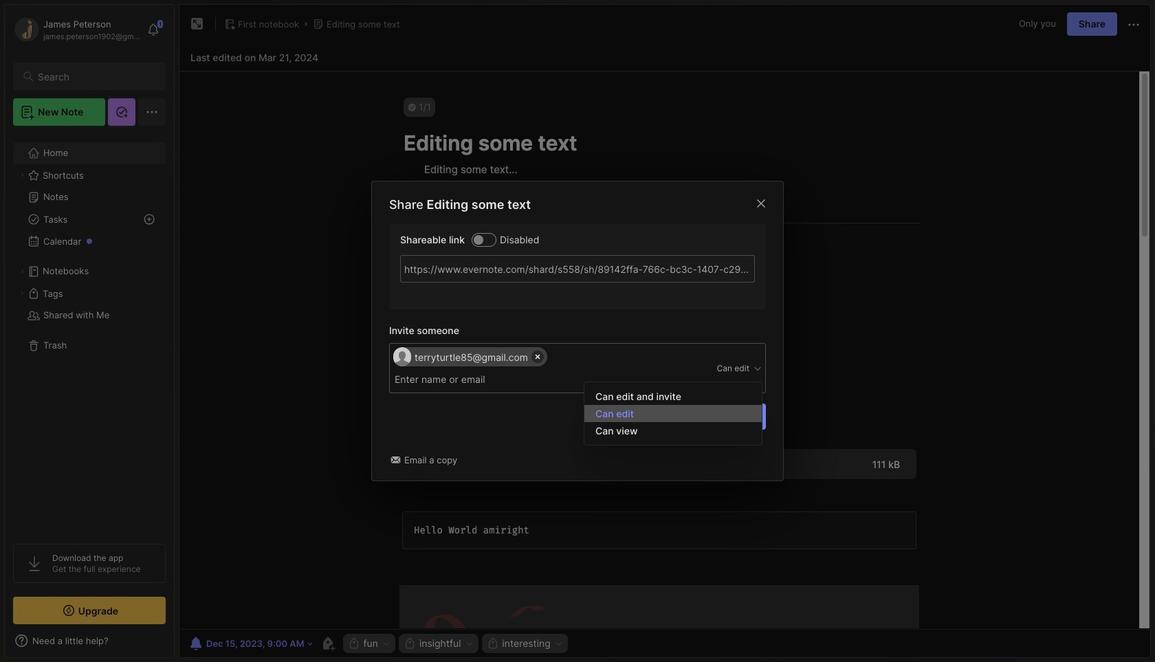 Task type: vqa. For each thing, say whether or not it's contained in the screenshot.
New Notebook
no



Task type: describe. For each thing, give the bounding box(es) containing it.
Add tag field
[[393, 372, 559, 387]]

add tag image
[[320, 636, 336, 652]]

shared link switcher image
[[474, 235, 484, 244]]

expand tags image
[[18, 290, 26, 298]]

expand notebooks image
[[18, 268, 26, 276]]

tree inside main element
[[5, 134, 174, 532]]

close image
[[753, 195, 770, 212]]



Task type: locate. For each thing, give the bounding box(es) containing it.
Select permission field
[[651, 362, 763, 375]]

Shared URL text field
[[400, 255, 755, 283]]

dropdown list menu
[[585, 388, 762, 439]]

None search field
[[38, 68, 153, 85]]

Search text field
[[38, 70, 153, 83]]

none search field inside main element
[[38, 68, 153, 85]]

expand note image
[[189, 16, 206, 32]]

tree
[[5, 134, 174, 532]]

menu item
[[585, 405, 762, 422]]

note window element
[[179, 4, 1151, 658]]

Note Editor text field
[[180, 71, 1151, 629]]

main element
[[0, 0, 179, 662]]



